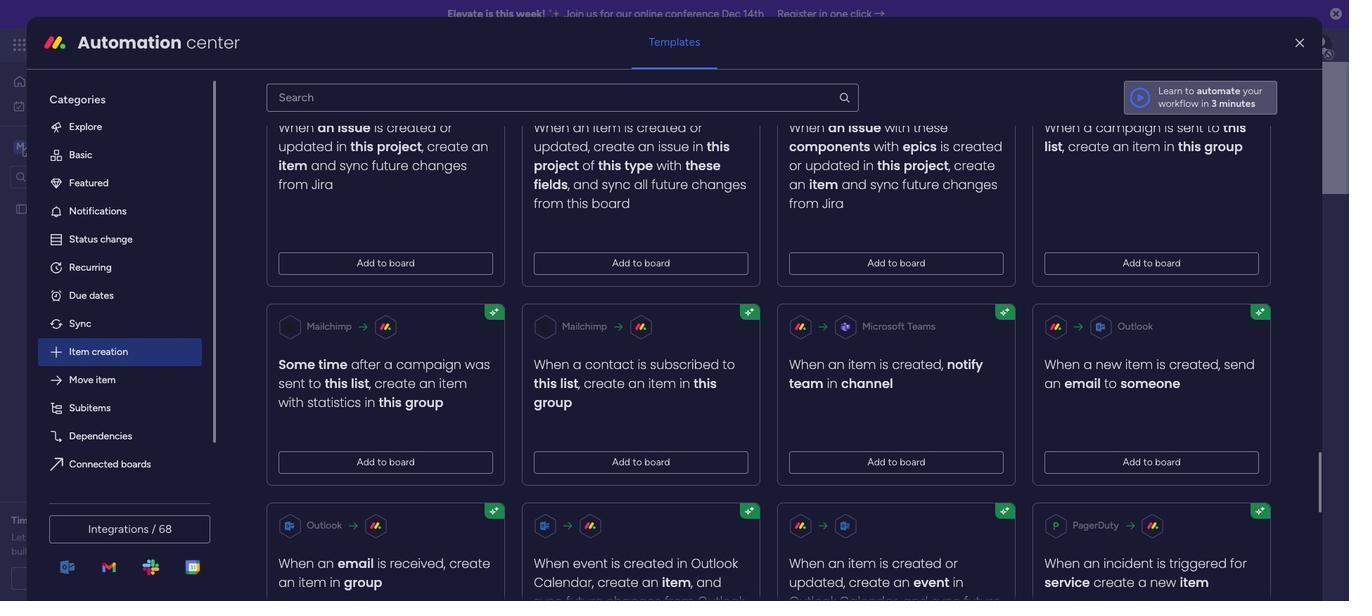 Task type: vqa. For each thing, say whether or not it's contained in the screenshot.
this project
yes



Task type: describe. For each thing, give the bounding box(es) containing it.
is inside when an item is created or updated, create an
[[880, 555, 889, 573]]

let
[[11, 532, 25, 544]]

and inside , and sync all future changes from this board
[[574, 176, 599, 193]]

click
[[851, 8, 872, 20]]

1 vertical spatial option
[[38, 479, 202, 507]]

one
[[830, 8, 848, 20]]

list inside when a contact is subscribed to this list , create an item in
[[561, 375, 579, 393]]

see plans
[[246, 39, 289, 51]]

sync option
[[38, 310, 202, 338]]

new inside when an incident is triggered for service create a new item
[[1151, 574, 1177, 592]]

Search in workspace field
[[30, 169, 118, 185]]

subscribed
[[651, 356, 720, 374]]

is inside when an item is created or updated, create an issue in
[[625, 119, 634, 136]]

campaign for was
[[397, 356, 462, 374]]

type
[[625, 157, 654, 174]]

0 horizontal spatial this list
[[325, 375, 370, 393]]

0 vertical spatial option
[[0, 196, 179, 199]]

when an issue with these components with epics
[[790, 119, 949, 155]]

1 vertical spatial main
[[351, 199, 405, 231]]

components
[[790, 138, 871, 155]]

in inside , create an item with statistics in
[[365, 394, 376, 412]]

connected
[[69, 459, 119, 471]]

is up , create an item in this group
[[1165, 119, 1174, 136]]

was
[[465, 356, 491, 374]]

subitems
[[69, 402, 111, 414]]

1 horizontal spatial this project
[[878, 157, 949, 174]]

created right epics
[[954, 138, 1003, 155]]

send
[[1225, 356, 1255, 374]]

online
[[634, 8, 663, 20]]

fields
[[534, 176, 568, 193]]

what
[[112, 532, 133, 544]]

is inside 'when event is created in outlook calendar, create an'
[[612, 555, 621, 573]]

these inside 'when an issue with these components with epics'
[[914, 119, 949, 136]]

item inside this project , create an item
[[279, 157, 308, 174]]

basic option
[[38, 141, 202, 169]]

campaign for is
[[1096, 119, 1162, 136]]

, for , and sync all future changes from this board
[[568, 176, 570, 193]]

sent for when a campaign is sent to
[[1178, 119, 1204, 136]]

is up this project , create an item
[[375, 119, 383, 136]]

due dates option
[[38, 282, 202, 310]]

1 horizontal spatial jira
[[823, 195, 844, 212]]

time
[[319, 356, 348, 374]]

these inside these fields
[[686, 157, 721, 174]]

my work
[[31, 100, 68, 112]]

integrations / 68 button
[[50, 516, 211, 544]]

in inside when an item is created, notify team in channel
[[828, 375, 838, 393]]

in outlook calendar, and sync futur
[[790, 574, 1001, 602]]

item inside when a new item is created, send an
[[1126, 356, 1154, 374]]

item
[[69, 346, 89, 358]]

move
[[69, 374, 94, 386]]

, create an item in this group
[[1063, 138, 1244, 155]]

basic
[[69, 149, 92, 161]]

an inside this project , create an item
[[472, 138, 489, 155]]

issue for when an issue with these components with epics
[[849, 119, 882, 136]]

incident
[[1104, 555, 1154, 573]]

0 horizontal spatial updated
[[279, 138, 333, 155]]

visited
[[389, 317, 418, 329]]

recently
[[421, 317, 457, 329]]

when for when an item is created, notify team in channel
[[790, 356, 825, 374]]

learn to automate
[[1159, 85, 1241, 97]]

time
[[11, 515, 34, 527]]

with right type
[[657, 157, 682, 174]]

due
[[69, 290, 87, 302]]

week!
[[516, 8, 546, 20]]

when for when event is created in outlook calendar, create an
[[534, 555, 570, 573]]

item inside when an item is created, notify team in channel
[[849, 356, 877, 374]]

explore option
[[38, 113, 202, 141]]

, inside when a contact is subscribed to this list , create an item in
[[579, 375, 581, 393]]

boards and dashboards you visited recently in this workspace
[[265, 317, 535, 329]]

item creation option
[[38, 338, 202, 366]]

learn
[[1159, 85, 1183, 97]]

, create an item with statistics in
[[279, 375, 467, 412]]

when an item is created or updated, create an issue in
[[534, 119, 707, 155]]

an inside 'when an issue with these components with epics'
[[829, 119, 846, 136]]

outlook inside in outlook calendar, and sync futur
[[790, 593, 837, 602]]

contact
[[585, 356, 635, 374]]

when a new item is created, send an
[[1045, 356, 1255, 393]]

register in one click → link
[[778, 8, 885, 20]]

event inside 'when event is created in outlook calendar, create an'
[[573, 555, 608, 573]]

this inside this project , create an item
[[351, 138, 374, 155]]

your
[[1243, 85, 1263, 97]]

item inside when an item is created or updated, create an
[[849, 555, 877, 573]]

sync inside , and sync all future changes from this board
[[602, 176, 631, 193]]

is inside when an incident is triggered for service create a new item
[[1158, 555, 1167, 573]]

channel
[[842, 375, 894, 393]]

created, inside when an item is created, notify team in channel
[[893, 356, 944, 374]]

pagerduty
[[1073, 520, 1120, 532]]

boards
[[265, 317, 296, 329]]

register in one click →
[[778, 8, 885, 20]]

from down 'when an issue'
[[279, 176, 308, 193]]

created inside 'when event is created in outlook calendar, create an'
[[624, 555, 674, 573]]

1 vertical spatial workspace
[[411, 199, 532, 231]]

a for when a new item is created, send an
[[1084, 356, 1093, 374]]

recurring option
[[38, 254, 202, 282]]

1 vertical spatial main workspace
[[351, 199, 532, 231]]

group down 3 minutes
[[1205, 138, 1244, 155]]

an inside when a contact is subscribed to this list , create an item in
[[629, 375, 645, 393]]

calendar, inside in outlook calendar, and sync futur
[[840, 593, 900, 602]]

after
[[351, 356, 381, 374]]

0 vertical spatial jira
[[312, 176, 333, 193]]

time for an expert review let our experts review what you've built so far. free of charge
[[11, 515, 164, 558]]

1 vertical spatial review
[[80, 532, 109, 544]]

this inside , and sync all future changes from this board
[[567, 195, 589, 212]]

68
[[159, 523, 172, 536]]

main inside workspace selection element
[[32, 140, 57, 153]]

team
[[790, 375, 824, 393]]

project inside this project , create an item
[[377, 138, 422, 155]]

schedule
[[46, 573, 87, 585]]

1 horizontal spatial is created or updated in
[[790, 138, 1003, 174]]

0 vertical spatial review
[[97, 515, 127, 527]]

all
[[635, 176, 648, 193]]

triggered
[[1170, 555, 1227, 573]]

categories list box
[[38, 81, 216, 507]]

when a campaign is sent to
[[1045, 119, 1224, 136]]

item inside the is received, create an item in
[[299, 574, 327, 592]]

, for , create an item with statistics in
[[370, 375, 371, 393]]

minutes
[[1220, 98, 1256, 110]]

14th
[[743, 8, 764, 20]]

management
[[142, 37, 219, 53]]

after a campaign was sent to
[[279, 356, 491, 393]]

featured
[[69, 177, 109, 189]]

connected boards option
[[38, 451, 202, 479]]

main workspace inside workspace selection element
[[32, 140, 115, 153]]

1 horizontal spatial updated
[[806, 157, 860, 174]]

public board image inside test link
[[266, 348, 281, 364]]

is inside when an item is created, notify team in channel
[[880, 356, 889, 374]]

recent
[[265, 284, 301, 297]]

schedule a meeting button
[[11, 568, 168, 590]]

an inside when an incident is triggered for service create a new item
[[1084, 555, 1101, 573]]

our inside time for an expert review let our experts review what you've built so far. free of charge
[[28, 532, 42, 544]]

when for when an item is created or updated, create an
[[790, 555, 825, 573]]

1 horizontal spatial for
[[600, 8, 614, 20]]

an inside when a new item is created, send an
[[1045, 375, 1062, 393]]

categories heading
[[38, 81, 202, 113]]

dec
[[722, 8, 741, 20]]

create inside the is received, create an item in
[[450, 555, 491, 573]]

from inside , and sync all future changes from this board
[[534, 195, 564, 212]]

when event is created in outlook calendar, create an
[[534, 555, 738, 592]]

m
[[16, 140, 25, 152]]

created inside when an item is created or updated, create an issue in
[[637, 119, 687, 136]]

explore
[[69, 121, 102, 133]]

move item
[[69, 374, 116, 386]]

automation  center image
[[44, 32, 66, 54]]

is inside when a contact is subscribed to this list , create an item in
[[638, 356, 647, 374]]

of inside time for an expert review let our experts review what you've built so far. free of charge
[[84, 546, 93, 558]]

add to favorites image
[[909, 349, 923, 363]]

Search for a column type search field
[[267, 84, 859, 112]]

see plans button
[[227, 34, 295, 56]]

0 vertical spatial of
[[583, 157, 595, 174]]

status change
[[69, 233, 133, 245]]

when for when an item is created or updated, create an issue in
[[534, 119, 570, 136]]

when an incident is triggered for service create a new item
[[1045, 555, 1248, 592]]

subitems option
[[38, 395, 202, 423]]

group down after a campaign was sent to
[[405, 394, 444, 412]]

to inside after a campaign was sent to
[[309, 375, 322, 393]]

3 minutes
[[1212, 98, 1256, 110]]

conference
[[666, 8, 720, 20]]

your workflow in
[[1159, 85, 1263, 110]]

calendar, inside 'when event is created in outlook calendar, create an'
[[534, 574, 594, 592]]

is right "elevate"
[[486, 8, 493, 20]]

sync inside the , and sync future changes from outloo
[[534, 593, 563, 602]]

0 horizontal spatial this group
[[379, 394, 444, 412]]

plans
[[265, 39, 289, 51]]

list inside this list
[[1045, 138, 1063, 155]]

1 vertical spatial email
[[338, 555, 374, 573]]

, create an
[[790, 157, 996, 193]]

this project , create an item
[[279, 138, 489, 174]]

integrations
[[88, 523, 149, 536]]

test for public board icon inside test link
[[289, 350, 308, 362]]

1 horizontal spatial project
[[534, 157, 579, 174]]

center
[[186, 31, 240, 54]]

categories
[[50, 93, 106, 106]]

register
[[778, 8, 817, 20]]

home button
[[8, 70, 151, 93]]

item inside , create an item with statistics in
[[440, 375, 467, 393]]

future inside the , and sync future changes from outloo
[[567, 593, 603, 602]]

when for when an issue with these components with epics
[[790, 119, 825, 136]]

when a contact is subscribed to this list , create an item in
[[534, 356, 736, 393]]

home
[[32, 75, 59, 87]]

notifications
[[69, 205, 127, 217]]

create inside , create an
[[955, 157, 996, 174]]

and inside in outlook calendar, and sync futur
[[904, 593, 929, 602]]

when for when an incident is triggered for service create a new item
[[1045, 555, 1081, 573]]

when an item is created or updated, create an
[[790, 555, 958, 592]]

item inside when a contact is subscribed to this list , create an item in
[[649, 375, 677, 393]]

in inside in outlook calendar, and sync futur
[[953, 574, 964, 592]]

outlook inside 'when event is created in outlook calendar, create an'
[[692, 555, 738, 573]]

→
[[875, 8, 885, 20]]

0 vertical spatial workspace
[[60, 140, 115, 153]]

created inside when an item is created or updated, create an
[[893, 555, 942, 573]]

from inside the , and sync future changes from outloo
[[665, 593, 695, 602]]



Task type: locate. For each thing, give the bounding box(es) containing it.
1 horizontal spatial this group
[[534, 375, 717, 412]]

0 horizontal spatial list
[[351, 375, 370, 393]]

is right incident
[[1158, 555, 1167, 573]]

issue
[[338, 119, 371, 136], [849, 119, 882, 136], [659, 138, 690, 155]]

0 horizontal spatial our
[[28, 532, 42, 544]]

test down the "search in workspace" field
[[33, 203, 52, 215]]

, for , and sync future changes from outloo
[[692, 574, 693, 592]]

of
[[583, 157, 595, 174], [84, 546, 93, 558]]

1 mailchimp from the left
[[307, 321, 352, 333]]

our left online
[[616, 8, 632, 20]]

this project down epics
[[878, 157, 949, 174]]

1 vertical spatial calendar,
[[840, 593, 900, 602]]

status change option
[[38, 226, 202, 254]]

0 horizontal spatial event
[[573, 555, 608, 573]]

1 horizontal spatial test
[[289, 350, 308, 362]]

or inside when an item is created or updated, create an issue in
[[690, 119, 703, 136]]

sent down some
[[279, 375, 305, 393]]

future inside , and sync all future changes from this board
[[652, 176, 689, 193]]

when an email
[[279, 555, 374, 573]]

someone
[[1121, 375, 1181, 393]]

2 vertical spatial workspace
[[488, 317, 535, 329]]

and sync future changes from jira down 'when an issue'
[[279, 157, 467, 193]]

teams
[[908, 321, 936, 333]]

created up type
[[637, 119, 687, 136]]

, inside , create an
[[949, 157, 951, 174]]

jira
[[312, 176, 333, 193], [823, 195, 844, 212]]

work for my
[[47, 100, 68, 112]]

issue inside 'when an issue with these components with epics'
[[849, 119, 882, 136]]

board
[[592, 195, 630, 212], [390, 257, 415, 269], [645, 257, 671, 269], [900, 257, 926, 269], [1156, 257, 1181, 269], [390, 457, 415, 469], [645, 457, 671, 469], [900, 457, 926, 469], [1156, 457, 1181, 469]]

1 vertical spatial work
[[47, 100, 68, 112]]

is inside the is received, create an item in
[[378, 555, 387, 573]]

0 horizontal spatial public board image
[[15, 202, 28, 216]]

1 horizontal spatial mailchimp
[[562, 321, 608, 333]]

1 horizontal spatial public board image
[[266, 348, 281, 364]]

1 vertical spatial our
[[28, 532, 42, 544]]

from down components
[[790, 195, 819, 212]]

0 vertical spatial new
[[1096, 356, 1122, 374]]

review up "what"
[[97, 515, 127, 527]]

and
[[311, 157, 336, 174], [574, 176, 599, 193], [842, 176, 867, 193], [298, 317, 314, 329], [697, 574, 722, 592], [904, 593, 929, 602]]

and sync future changes from jira
[[279, 157, 467, 193], [790, 176, 998, 212]]

is up channel
[[880, 356, 889, 374]]

0 horizontal spatial project
[[377, 138, 422, 155]]

an inside 'when event is created in outlook calendar, create an'
[[643, 574, 659, 592]]

search image
[[838, 91, 851, 104]]

boards down the dependencies option
[[121, 459, 151, 471]]

creation
[[92, 346, 128, 358]]

when for when an issue
[[279, 119, 314, 136]]

experts
[[45, 532, 78, 544]]

1 vertical spatial of
[[84, 546, 93, 558]]

issue up this project , create an item
[[338, 119, 371, 136]]

a for schedule a meeting
[[90, 573, 95, 585]]

group
[[1205, 138, 1244, 155], [405, 394, 444, 412], [534, 394, 573, 412], [344, 574, 383, 592]]

1 horizontal spatial email
[[1065, 375, 1101, 393]]

main right workspace icon at left
[[32, 140, 57, 153]]

item creation
[[69, 346, 128, 358]]

1 horizontal spatial campaign
[[1096, 119, 1162, 136]]

or inside when an item is created or updated, create an
[[946, 555, 958, 573]]

0 vertical spatial this list
[[1045, 119, 1247, 155]]

an inside when an item is created, notify team in channel
[[829, 356, 845, 374]]

list
[[1045, 138, 1063, 155], [351, 375, 370, 393], [561, 375, 579, 393]]

this inside the "this group"
[[694, 375, 717, 393]]

in inside when a contact is subscribed to this list , create an item in
[[680, 375, 691, 393]]

1 horizontal spatial main
[[351, 199, 405, 231]]

0 vertical spatial campaign
[[1096, 119, 1162, 136]]

for right time
[[36, 515, 49, 527]]

jira down 'when an issue'
[[312, 176, 333, 193]]

received,
[[390, 555, 446, 573]]

a for when a contact is subscribed to this list , create an item in
[[573, 356, 582, 374]]

these fields
[[534, 157, 721, 193]]

1 vertical spatial test
[[289, 350, 308, 362]]

0 horizontal spatial is created or updated in
[[279, 119, 453, 155]]

created, inside when a new item is created, send an
[[1170, 356, 1221, 374]]

new down triggered
[[1151, 574, 1177, 592]]

0 horizontal spatial test
[[33, 203, 52, 215]]

recurring
[[69, 262, 112, 274]]

, and sync all future changes from this board
[[534, 176, 747, 212]]

issue for when an issue
[[338, 119, 371, 136]]

a for after a campaign was sent to
[[384, 356, 393, 374]]

an inside , create an
[[790, 176, 806, 193]]

, for , create an
[[949, 157, 951, 174]]

a down incident
[[1139, 574, 1147, 592]]

updated down 'when an issue'
[[279, 138, 333, 155]]

select product image
[[13, 38, 27, 52]]

change
[[100, 233, 133, 245]]

with
[[885, 119, 911, 136], [875, 138, 900, 155], [657, 157, 682, 174], [279, 394, 304, 412]]

an inside the is received, create an item in
[[279, 574, 295, 592]]

option down featured
[[0, 196, 179, 199]]

sync
[[69, 318, 91, 330]]

0 horizontal spatial main
[[32, 140, 57, 153]]

free
[[62, 546, 82, 558]]

main down this project , create an item
[[351, 199, 405, 231]]

1 vertical spatial updated
[[806, 157, 860, 174]]

is right contact at the left bottom of page
[[638, 356, 647, 374]]

to inside when a contact is subscribed to this list , create an item in
[[723, 356, 736, 374]]

when inside 'when an issue with these components with epics'
[[790, 119, 825, 136]]

dependencies
[[69, 431, 132, 442]]

or
[[440, 119, 453, 136], [690, 119, 703, 136], [790, 157, 802, 174], [946, 555, 958, 573]]

for inside time for an expert review let our experts review what you've built so far. free of charge
[[36, 515, 49, 527]]

these
[[914, 119, 949, 136], [686, 157, 721, 174]]

a for when a campaign is sent to
[[1084, 119, 1093, 136]]

0 vertical spatial our
[[616, 8, 632, 20]]

0 vertical spatial test
[[33, 203, 52, 215]]

sent for after a campaign was sent to
[[279, 375, 305, 393]]

created up this project , create an item
[[387, 119, 437, 136]]

✨
[[548, 8, 562, 20]]

when inside when an incident is triggered for service create a new item
[[1045, 555, 1081, 573]]

0 horizontal spatial calendar,
[[534, 574, 594, 592]]

a up , create an item in this group
[[1084, 119, 1093, 136]]

for inside when an incident is triggered for service create a new item
[[1231, 555, 1248, 573]]

create
[[428, 138, 469, 155], [594, 138, 635, 155], [1069, 138, 1110, 155], [955, 157, 996, 174], [375, 375, 416, 393], [584, 375, 625, 393], [450, 555, 491, 573], [598, 574, 639, 592], [849, 574, 890, 592], [1094, 574, 1135, 592]]

0 horizontal spatial updated,
[[534, 138, 590, 155]]

integrations / 68
[[88, 523, 172, 536]]

when inside when a new item is created, send an
[[1045, 356, 1081, 374]]

, inside this project , create an item
[[422, 138, 424, 155]]

for right triggered
[[1231, 555, 1248, 573]]

create inside 'when event is created in outlook calendar, create an'
[[598, 574, 639, 592]]

1 horizontal spatial event
[[914, 574, 950, 592]]

some
[[279, 356, 316, 374]]

dates
[[89, 290, 114, 302]]

of down when an item is created or updated, create an issue in
[[583, 157, 595, 174]]

create inside when an item is created or updated, create an
[[849, 574, 890, 592]]

new inside when a new item is created, send an
[[1096, 356, 1122, 374]]

our
[[616, 8, 632, 20], [28, 532, 42, 544]]

these right type
[[686, 157, 721, 174]]

0 vertical spatial updated
[[279, 138, 333, 155]]

this project
[[534, 138, 730, 174], [878, 157, 949, 174]]

created, down teams
[[893, 356, 944, 374]]

a inside when a contact is subscribed to this list , create an item in
[[573, 356, 582, 374]]

in
[[819, 8, 828, 20], [1202, 98, 1209, 110], [337, 138, 347, 155], [693, 138, 704, 155], [1165, 138, 1175, 155], [864, 157, 874, 174], [459, 317, 467, 329], [680, 375, 691, 393], [828, 375, 838, 393], [365, 394, 376, 412], [677, 555, 688, 573], [330, 574, 341, 592], [953, 574, 964, 592]]

campaign inside after a campaign was sent to
[[397, 356, 462, 374]]

when inside when a contact is subscribed to this list , create an item in
[[534, 356, 570, 374]]

add to board button
[[279, 252, 494, 275], [534, 252, 749, 275], [790, 252, 1004, 275], [1045, 252, 1260, 275], [279, 452, 494, 474], [534, 452, 749, 474], [790, 452, 1004, 474], [1045, 452, 1260, 474]]

0 horizontal spatial these
[[686, 157, 721, 174]]

0 horizontal spatial of
[[84, 546, 93, 558]]

dependencies option
[[38, 423, 202, 451]]

is right epics
[[941, 138, 950, 155]]

2 horizontal spatial issue
[[849, 119, 882, 136]]

due dates
[[69, 290, 114, 302]]

public board image down boards
[[266, 348, 281, 364]]

charge
[[96, 546, 126, 558]]

meeting
[[97, 573, 133, 585]]

outlook
[[1118, 321, 1154, 333], [307, 520, 342, 532], [692, 555, 738, 573], [790, 593, 837, 602]]

boards for recent boards
[[304, 284, 339, 297]]

help
[[1242, 566, 1267, 580]]

you
[[370, 317, 387, 329]]

review up charge
[[80, 532, 109, 544]]

0 vertical spatial main
[[32, 140, 57, 153]]

in inside your workflow in
[[1202, 98, 1209, 110]]

, inside , and sync all future changes from this board
[[568, 176, 570, 193]]

create inside when a contact is subscribed to this list , create an item in
[[584, 375, 625, 393]]

public board image
[[15, 202, 28, 216], [266, 348, 281, 364]]

a inside when a new item is created, send an
[[1084, 356, 1093, 374]]

work right 'my'
[[47, 100, 68, 112]]

issue up of this type with
[[659, 138, 690, 155]]

updated, for in outlook calendar, and sync futur
[[790, 574, 846, 592]]

1 vertical spatial updated,
[[790, 574, 846, 592]]

elevate is this week! ✨ join us for our online conference dec 14th
[[447, 8, 764, 20]]

with up epics
[[885, 119, 911, 136]]

1 vertical spatial campaign
[[397, 356, 462, 374]]

this list
[[1045, 119, 1247, 155], [325, 375, 370, 393]]

0 vertical spatial boards
[[304, 284, 339, 297]]

this inside when a contact is subscribed to this list , create an item in
[[534, 375, 557, 393]]

campaign down recently
[[397, 356, 462, 374]]

option
[[0, 196, 179, 199], [38, 479, 202, 507]]

1 horizontal spatial created,
[[1170, 356, 1221, 374]]

public board image down workspace icon at left
[[15, 202, 28, 216]]

automation center
[[78, 31, 240, 54]]

0 vertical spatial sent
[[1178, 119, 1204, 136]]

when for when a contact is subscribed to this list , create an item in
[[534, 356, 570, 374]]

sent inside after a campaign was sent to
[[279, 375, 305, 393]]

1 horizontal spatial issue
[[659, 138, 690, 155]]

1 vertical spatial for
[[36, 515, 49, 527]]

sync inside in outlook calendar, and sync futur
[[932, 593, 961, 602]]

0 horizontal spatial work
[[47, 100, 68, 112]]

None search field
[[267, 84, 859, 112]]

item inside when an incident is triggered for service create a new item
[[1181, 574, 1210, 592]]

campaign up , create an item in this group
[[1096, 119, 1162, 136]]

workspace selection element
[[13, 138, 118, 157]]

0 vertical spatial these
[[914, 119, 949, 136]]

1 horizontal spatial sent
[[1178, 119, 1204, 136]]

created, left send
[[1170, 356, 1221, 374]]

workspace image
[[13, 139, 27, 154]]

future
[[372, 157, 409, 174], [652, 176, 689, 193], [903, 176, 940, 193], [567, 593, 603, 602]]

a inside when an incident is triggered for service create a new item
[[1139, 574, 1147, 592]]

0 horizontal spatial sent
[[279, 375, 305, 393]]

is up the , and sync future changes from outloo
[[612, 555, 621, 573]]

changes inside the , and sync future changes from outloo
[[607, 593, 662, 602]]

automation
[[78, 31, 182, 54]]

this group
[[534, 375, 717, 412], [379, 394, 444, 412]]

board inside , and sync all future changes from this board
[[592, 195, 630, 212]]

a left contact at the left bottom of page
[[573, 356, 582, 374]]

0 vertical spatial work
[[114, 37, 139, 53]]

0 horizontal spatial new
[[1096, 356, 1122, 374]]

in inside the is received, create an item in
[[330, 574, 341, 592]]

with down some
[[279, 394, 304, 412]]

1 created, from the left
[[893, 356, 944, 374]]

for right the us
[[600, 8, 614, 20]]

1 horizontal spatial of
[[583, 157, 595, 174]]

is left received,
[[378, 555, 387, 573]]

1 horizontal spatial calendar,
[[840, 593, 900, 602]]

in inside 'when event is created in outlook calendar, create an'
[[677, 555, 688, 573]]

2 horizontal spatial project
[[904, 157, 949, 174]]

0 horizontal spatial created,
[[893, 356, 944, 374]]

1 horizontal spatial our
[[616, 8, 632, 20]]

schedule a meeting
[[46, 573, 133, 585]]

jira down components
[[823, 195, 844, 212]]

changes inside , and sync all future changes from this board
[[692, 176, 747, 193]]

0 horizontal spatial email
[[338, 555, 374, 573]]

when for when a campaign is sent to
[[1045, 119, 1081, 136]]

1 vertical spatial event
[[914, 574, 950, 592]]

0 horizontal spatial campaign
[[397, 356, 462, 374]]

work for monday
[[114, 37, 139, 53]]

issue down search "icon" at the right top of the page
[[849, 119, 882, 136]]

Main workspace field
[[348, 199, 1293, 231]]

0 horizontal spatial and sync future changes from jira
[[279, 157, 467, 193]]

, for , create an item in this group
[[1063, 138, 1065, 155]]

0 horizontal spatial boards
[[121, 459, 151, 471]]

this project up all
[[534, 138, 730, 174]]

email left someone
[[1065, 375, 1101, 393]]

and sync future changes from jira down epics
[[790, 176, 998, 212]]

of right "free"
[[84, 546, 93, 558]]

0 horizontal spatial main workspace
[[32, 140, 115, 153]]

boards inside option
[[121, 459, 151, 471]]

group down when an email
[[344, 574, 383, 592]]

microsoft teams
[[863, 321, 936, 333]]

this
[[496, 8, 514, 20], [1224, 119, 1247, 136], [351, 138, 374, 155], [707, 138, 730, 155], [1179, 138, 1202, 155], [599, 157, 622, 174], [878, 157, 901, 174], [567, 195, 589, 212], [469, 317, 485, 329], [325, 375, 348, 393], [534, 375, 557, 393], [694, 375, 717, 393], [379, 394, 402, 412]]

mailchimp up 'time'
[[307, 321, 352, 333]]

expert
[[65, 515, 94, 527]]

2 mailchimp from the left
[[562, 321, 608, 333]]

this list down the workflow
[[1045, 119, 1247, 155]]

a inside button
[[90, 573, 95, 585]]

an inside , create an item with statistics in
[[420, 375, 436, 393]]

when for when a new item is created, send an
[[1045, 356, 1081, 374]]

issue inside when an item is created or updated, create an issue in
[[659, 138, 690, 155]]

is inside when a new item is created, send an
[[1157, 356, 1166, 374]]

this list up statistics
[[325, 375, 370, 393]]

when inside 'when event is created in outlook calendar, create an'
[[534, 555, 570, 573]]

new
[[1096, 356, 1122, 374], [1151, 574, 1177, 592]]

an inside time for an expert review let our experts review what you've built so far. free of charge
[[52, 515, 62, 527]]

1 vertical spatial jira
[[823, 195, 844, 212]]

campaign
[[1096, 119, 1162, 136], [397, 356, 462, 374]]

service
[[1045, 574, 1091, 592]]

create inside , create an item with statistics in
[[375, 375, 416, 393]]

1 horizontal spatial work
[[114, 37, 139, 53]]

test list box
[[0, 194, 179, 411]]

2 created, from the left
[[1170, 356, 1221, 374]]

some time
[[279, 356, 348, 374]]

3
[[1212, 98, 1217, 110]]

0 horizontal spatial this project
[[534, 138, 730, 174]]

to
[[1185, 85, 1195, 97], [1208, 119, 1220, 136], [378, 257, 387, 269], [633, 257, 643, 269], [889, 257, 898, 269], [1144, 257, 1153, 269], [723, 356, 736, 374], [309, 375, 322, 393], [1105, 375, 1118, 393], [378, 457, 387, 469], [633, 457, 643, 469], [889, 457, 898, 469], [1144, 457, 1153, 469]]

test inside list box
[[33, 203, 52, 215]]

epics
[[903, 138, 937, 155]]

a right after
[[384, 356, 393, 374]]

0 vertical spatial calendar,
[[534, 574, 594, 592]]

is up of this type with
[[625, 119, 634, 136]]

see
[[246, 39, 263, 51]]

sync
[[340, 157, 369, 174], [602, 176, 631, 193], [871, 176, 900, 193], [534, 593, 563, 602], [932, 593, 961, 602]]

0 horizontal spatial issue
[[338, 119, 371, 136]]

from down the fields
[[534, 195, 564, 212]]

1 horizontal spatial main workspace
[[351, 199, 532, 231]]

1 vertical spatial boards
[[121, 459, 151, 471]]

email left received,
[[338, 555, 374, 573]]

2 horizontal spatial list
[[1045, 138, 1063, 155]]

when inside when an item is created or updated, create an
[[790, 555, 825, 573]]

in inside when an item is created or updated, create an issue in
[[693, 138, 704, 155]]

sent down the workflow
[[1178, 119, 1204, 136]]

when an issue
[[279, 119, 371, 136]]

our up the so
[[28, 532, 42, 544]]

,
[[422, 138, 424, 155], [1063, 138, 1065, 155], [949, 157, 951, 174], [568, 176, 570, 193], [370, 375, 371, 393], [579, 375, 581, 393], [692, 574, 693, 592]]

create inside when an item is created or updated, create an issue in
[[594, 138, 635, 155]]

when
[[279, 119, 314, 136], [534, 119, 570, 136], [790, 119, 825, 136], [1045, 119, 1081, 136], [534, 356, 570, 374], [790, 356, 825, 374], [1045, 356, 1081, 374], [279, 555, 314, 573], [534, 555, 570, 573], [790, 555, 825, 573], [1045, 555, 1081, 573]]

1 vertical spatial these
[[686, 157, 721, 174]]

and inside the , and sync future changes from outloo
[[697, 574, 722, 592]]

mailchimp
[[307, 321, 352, 333], [562, 321, 608, 333]]

0 vertical spatial email
[[1065, 375, 1101, 393]]

is up someone
[[1157, 356, 1166, 374]]

this group down contact at the left bottom of page
[[534, 375, 717, 412]]

1 vertical spatial public board image
[[266, 348, 281, 364]]

brad klo image
[[1310, 34, 1333, 56]]

when for when an email
[[279, 555, 314, 573]]

updated, inside when an item is created or updated, create an issue in
[[534, 138, 590, 155]]

event
[[573, 555, 608, 573], [914, 574, 950, 592]]

boards right recent at the top of the page
[[304, 284, 339, 297]]

microsoft
[[863, 321, 906, 333]]

, inside , create an item with statistics in
[[370, 375, 371, 393]]

boards for connected boards
[[121, 459, 151, 471]]

group inside the "this group"
[[534, 394, 573, 412]]

0 horizontal spatial jira
[[312, 176, 333, 193]]

move item option
[[38, 366, 202, 395]]

updated, for of
[[534, 138, 590, 155]]

public board image inside test list box
[[15, 202, 28, 216]]

2 horizontal spatial for
[[1231, 555, 1248, 573]]

this group down after a campaign was sent to
[[379, 394, 444, 412]]

so
[[33, 546, 43, 558]]

a left meeting
[[90, 573, 95, 585]]

test for public board icon in the test list box
[[33, 203, 52, 215]]

when inside when an item is created or updated, create an issue in
[[534, 119, 570, 136]]

1 vertical spatial sent
[[279, 375, 305, 393]]

is up in outlook calendar, and sync futur
[[880, 555, 889, 573]]

created up the , and sync future changes from outloo
[[624, 555, 674, 573]]

0 vertical spatial public board image
[[15, 202, 28, 216]]

1 horizontal spatial boards
[[304, 284, 339, 297]]

this inside this list
[[1224, 119, 1247, 136]]

a inside after a campaign was sent to
[[384, 356, 393, 374]]

for
[[600, 8, 614, 20], [36, 515, 49, 527], [1231, 555, 1248, 573]]

option down 'connected boards'
[[38, 479, 202, 507]]

a up email to someone
[[1084, 356, 1093, 374]]

mailchimp up test link
[[562, 321, 608, 333]]

create inside this project , create an item
[[428, 138, 469, 155]]

dashboards
[[317, 317, 368, 329]]

, and sync future changes from outloo
[[534, 574, 745, 602]]

new up email to someone
[[1096, 356, 1122, 374]]

is received, create an item in
[[279, 555, 491, 592]]

these up epics
[[914, 119, 949, 136]]

0 horizontal spatial mailchimp
[[307, 321, 352, 333]]

1 vertical spatial this list
[[325, 375, 370, 393]]

1 horizontal spatial and sync future changes from jira
[[790, 176, 998, 212]]

0 vertical spatial main workspace
[[32, 140, 115, 153]]

test left 'time'
[[289, 350, 308, 362]]

us
[[587, 8, 598, 20]]

featured option
[[38, 169, 202, 198]]

1 horizontal spatial new
[[1151, 574, 1177, 592]]

group down test link
[[534, 394, 573, 412]]

0 vertical spatial for
[[600, 8, 614, 20]]

with up , create an
[[875, 138, 900, 155]]

updated down components
[[806, 157, 860, 174]]

, inside the , and sync future changes from outloo
[[692, 574, 693, 592]]

work right monday
[[114, 37, 139, 53]]

item inside option
[[96, 374, 116, 386]]

work
[[114, 37, 139, 53], [47, 100, 68, 112]]

test
[[33, 203, 52, 215], [289, 350, 308, 362]]

2 vertical spatial for
[[1231, 555, 1248, 573]]

from down 'when event is created in outlook calendar, create an'
[[665, 593, 695, 602]]

recent boards
[[265, 284, 339, 297]]

email to someone
[[1065, 375, 1181, 393]]

created
[[387, 119, 437, 136], [637, 119, 687, 136], [954, 138, 1003, 155], [624, 555, 674, 573], [893, 555, 942, 573]]

created up in outlook calendar, and sync futur
[[893, 555, 942, 573]]

with inside , create an item with statistics in
[[279, 394, 304, 412]]

item
[[593, 119, 621, 136], [1133, 138, 1161, 155], [279, 157, 308, 174], [810, 176, 839, 193], [849, 356, 877, 374], [1126, 356, 1154, 374], [96, 374, 116, 386], [440, 375, 467, 393], [649, 375, 677, 393], [849, 555, 877, 573], [299, 574, 327, 592], [663, 574, 692, 592], [1181, 574, 1210, 592]]

notifications option
[[38, 198, 202, 226]]

create inside when an incident is triggered for service create a new item
[[1094, 574, 1135, 592]]

item inside when an item is created or updated, create an issue in
[[593, 119, 621, 136]]

0 vertical spatial updated,
[[534, 138, 590, 155]]



